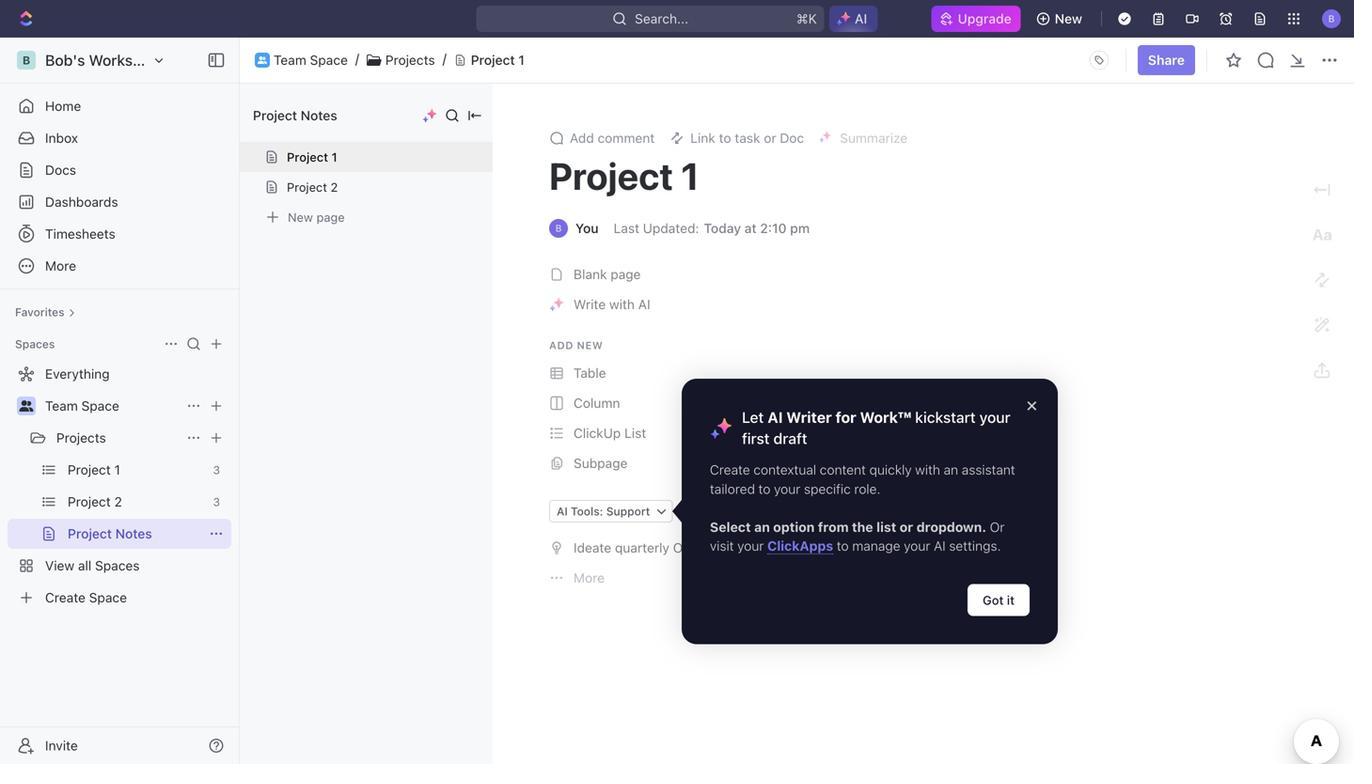 Task type: locate. For each thing, give the bounding box(es) containing it.
create down view
[[45, 590, 86, 606]]

1 3 from the top
[[213, 464, 220, 477]]

1 vertical spatial create
[[45, 590, 86, 606]]

3 for 1
[[213, 464, 220, 477]]

2 vertical spatial b
[[555, 223, 562, 234]]

0 horizontal spatial 2
[[114, 494, 122, 510]]

1 horizontal spatial projects link
[[385, 52, 435, 68]]

to down contextual
[[759, 481, 771, 497]]

b for you
[[555, 223, 562, 234]]

b
[[1328, 13, 1335, 24], [22, 54, 30, 67], [555, 223, 562, 234]]

create inside create contextual content quickly with an assistant tailored to your specific role.
[[710, 462, 750, 478]]

1
[[518, 52, 525, 68], [332, 150, 337, 164], [681, 154, 699, 198], [114, 462, 120, 478]]

0 vertical spatial 3
[[213, 464, 220, 477]]

page for new page
[[316, 210, 345, 224]]

project 2 up new page at left top
[[287, 180, 338, 194]]

add
[[570, 130, 594, 146], [549, 339, 574, 352]]

× dialog
[[682, 379, 1058, 645]]

more inside button
[[574, 570, 605, 586]]

0 vertical spatial projects
[[385, 52, 435, 68]]

0 vertical spatial team space link
[[274, 52, 348, 68]]

with right write
[[609, 297, 635, 312]]

spaces inside view all spaces link
[[95, 558, 140, 574]]

to down the select an option from the list or dropdown.
[[837, 539, 849, 554]]

0 horizontal spatial user group image
[[19, 401, 33, 412]]

1 vertical spatial page
[[611, 267, 641, 282]]

quarterly
[[615, 540, 670, 556]]

1 vertical spatial team space link
[[45, 391, 179, 421]]

team
[[274, 52, 306, 68], [45, 398, 78, 414]]

1 vertical spatial 2
[[114, 494, 122, 510]]

1 horizontal spatial an
[[944, 462, 958, 478]]

1 vertical spatial team
[[45, 398, 78, 414]]

clickup list
[[574, 425, 646, 441]]

add left comment
[[570, 130, 594, 146]]

more down timesheets
[[45, 258, 76, 274]]

1 horizontal spatial team space link
[[274, 52, 348, 68]]

ai left tools:
[[557, 505, 568, 518]]

2 up project notes link
[[114, 494, 122, 510]]

1 vertical spatial or
[[900, 519, 913, 535]]

an
[[944, 462, 958, 478], [754, 519, 770, 535]]

3
[[213, 464, 220, 477], [213, 496, 220, 509]]

0 vertical spatial spaces
[[15, 338, 55, 351]]

subpage
[[574, 456, 628, 471]]

team space link
[[274, 52, 348, 68], [45, 391, 179, 421]]

0 horizontal spatial with
[[609, 297, 635, 312]]

upgrade link
[[931, 6, 1021, 32]]

tailored
[[710, 481, 755, 497]]

with right quickly
[[915, 462, 940, 478]]

favorites button
[[8, 301, 83, 323]]

team space inside sidebar "navigation"
[[45, 398, 119, 414]]

new
[[1055, 11, 1082, 26], [288, 210, 313, 224]]

project 2
[[287, 180, 338, 194], [68, 494, 122, 510]]

0 vertical spatial notes
[[301, 108, 337, 123]]

1 horizontal spatial project 2
[[287, 180, 338, 194]]

or right list
[[900, 519, 913, 535]]

tree
[[8, 359, 231, 613]]

clickapps link
[[767, 539, 833, 555]]

0 horizontal spatial to
[[719, 130, 731, 146]]

1 horizontal spatial with
[[915, 462, 940, 478]]

to
[[719, 130, 731, 146], [759, 481, 771, 497], [837, 539, 849, 554]]

b inside 'element'
[[22, 54, 30, 67]]

view
[[45, 558, 74, 574]]

0 vertical spatial page
[[316, 210, 345, 224]]

0 vertical spatial b
[[1328, 13, 1335, 24]]

0 vertical spatial add
[[570, 130, 594, 146]]

dropdown.
[[917, 519, 987, 535]]

let ai writer for work™
[[742, 409, 911, 426]]

1 horizontal spatial to
[[759, 481, 771, 497]]

1 vertical spatial more
[[574, 570, 605, 586]]

1 vertical spatial an
[[754, 519, 770, 535]]

1 horizontal spatial spaces
[[95, 558, 140, 574]]

new
[[577, 339, 603, 352]]

0 horizontal spatial new
[[288, 210, 313, 224]]

everything link
[[8, 359, 228, 389]]

list
[[876, 519, 896, 535]]

1 horizontal spatial projects
[[385, 52, 435, 68]]

your inside create contextual content quickly with an assistant tailored to your specific role.
[[774, 481, 801, 497]]

projects link
[[385, 52, 435, 68], [56, 423, 179, 453]]

2 up new page at left top
[[331, 180, 338, 194]]

1 vertical spatial b
[[22, 54, 30, 67]]

0 horizontal spatial project 2
[[68, 494, 122, 510]]

1 horizontal spatial more
[[574, 570, 605, 586]]

your left ×
[[980, 409, 1011, 426]]

0 horizontal spatial page
[[316, 210, 345, 224]]

0 horizontal spatial projects
[[56, 430, 106, 446]]

0 horizontal spatial b
[[22, 54, 30, 67]]

project notes inside project notes link
[[68, 526, 152, 542]]

kickstart your first draft
[[742, 409, 1014, 448]]

dashboards link
[[8, 187, 231, 217]]

1 horizontal spatial team
[[274, 52, 306, 68]]

add for add new
[[549, 339, 574, 352]]

user group image inside sidebar "navigation"
[[19, 401, 33, 412]]

project 2 inside sidebar "navigation"
[[68, 494, 122, 510]]

0 vertical spatial team space
[[274, 52, 348, 68]]

docs link
[[8, 155, 231, 185]]

1 horizontal spatial project notes
[[253, 108, 337, 123]]

an inside create contextual content quickly with an assistant tailored to your specific role.
[[944, 462, 958, 478]]

0 vertical spatial create
[[710, 462, 750, 478]]

blank page
[[574, 267, 641, 282]]

user group image
[[258, 56, 267, 64], [19, 401, 33, 412]]

got it button
[[968, 584, 1030, 616]]

0 horizontal spatial team space
[[45, 398, 119, 414]]

create
[[710, 462, 750, 478], [45, 590, 86, 606]]

team space link for user group icon inside the sidebar "navigation"
[[45, 391, 179, 421]]

your down select
[[737, 539, 764, 554]]

0 vertical spatial project notes
[[253, 108, 337, 123]]

your down dropdown.
[[904, 539, 930, 554]]

2:10
[[760, 221, 787, 236]]

projects for projects link to the right
[[385, 52, 435, 68]]

0 horizontal spatial project notes
[[68, 526, 152, 542]]

3 right project 2 link
[[213, 496, 220, 509]]

page for blank page
[[611, 267, 641, 282]]

1 horizontal spatial team space
[[274, 52, 348, 68]]

specific
[[804, 481, 851, 497]]

project 1 inside sidebar "navigation"
[[68, 462, 120, 478]]

add left new
[[549, 339, 574, 352]]

0 vertical spatial space
[[310, 52, 348, 68]]

timesheets
[[45, 226, 115, 242]]

more down the ideate
[[574, 570, 605, 586]]

1 vertical spatial with
[[915, 462, 940, 478]]

create space link
[[8, 583, 228, 613]]

2 horizontal spatial to
[[837, 539, 849, 554]]

notes
[[301, 108, 337, 123], [115, 526, 152, 542]]

1 vertical spatial new
[[288, 210, 313, 224]]

to inside dropdown button
[[719, 130, 731, 146]]

or
[[990, 519, 1005, 535]]

space
[[310, 52, 348, 68], [81, 398, 119, 414], [89, 590, 127, 606]]

spaces
[[15, 338, 55, 351], [95, 558, 140, 574]]

tree containing everything
[[8, 359, 231, 613]]

2 inside sidebar "navigation"
[[114, 494, 122, 510]]

1 horizontal spatial create
[[710, 462, 750, 478]]

updated:
[[643, 221, 699, 236]]

to right link
[[719, 130, 731, 146]]

⌘k
[[797, 11, 817, 26]]

spaces up create space link
[[95, 558, 140, 574]]

team space for team space link related to user group icon inside the sidebar "navigation"
[[45, 398, 119, 414]]

project 2 up project notes link
[[68, 494, 122, 510]]

2 horizontal spatial b
[[1328, 13, 1335, 24]]

1 vertical spatial team space
[[45, 398, 119, 414]]

0 vertical spatial or
[[764, 130, 776, 146]]

2 3 from the top
[[213, 496, 220, 509]]

project
[[471, 52, 515, 68], [253, 108, 297, 123], [287, 150, 328, 164], [549, 154, 673, 198], [287, 180, 327, 194], [68, 462, 111, 478], [68, 494, 111, 510], [68, 526, 112, 542]]

ideate quarterly okrs button
[[544, 533, 1227, 563]]

comment
[[598, 130, 655, 146]]

an left assistant on the right
[[944, 462, 958, 478]]

link to task or doc button
[[662, 125, 812, 151]]

1 horizontal spatial b
[[555, 223, 562, 234]]

0 horizontal spatial create
[[45, 590, 86, 606]]

project 1
[[471, 52, 525, 68], [287, 150, 337, 164], [549, 154, 699, 198], [68, 462, 120, 478]]

manage
[[852, 539, 900, 554]]

0 vertical spatial an
[[944, 462, 958, 478]]

draft
[[774, 430, 807, 448]]

bob's workspace
[[45, 51, 167, 69]]

project 2 link
[[68, 487, 205, 517]]

0 vertical spatial team
[[274, 52, 306, 68]]

0 horizontal spatial projects link
[[56, 423, 179, 453]]

1 horizontal spatial or
[[900, 519, 913, 535]]

1 horizontal spatial new
[[1055, 11, 1082, 26]]

projects inside projects link
[[56, 430, 106, 446]]

projects
[[385, 52, 435, 68], [56, 430, 106, 446]]

0 vertical spatial with
[[609, 297, 635, 312]]

team for team space link related to user group icon inside the sidebar "navigation"
[[45, 398, 78, 414]]

column
[[574, 395, 620, 411]]

0 horizontal spatial team space link
[[45, 391, 179, 421]]

task
[[735, 130, 760, 146]]

1 inside sidebar "navigation"
[[114, 462, 120, 478]]

write with ai button
[[544, 290, 1227, 320]]

to inside create contextual content quickly with an assistant tailored to your specific role.
[[759, 481, 771, 497]]

0 horizontal spatial or
[[764, 130, 776, 146]]

1 vertical spatial project notes
[[68, 526, 152, 542]]

ai right the let
[[768, 409, 783, 426]]

0 vertical spatial projects link
[[385, 52, 435, 68]]

got
[[983, 593, 1004, 607]]

search...
[[635, 11, 689, 26]]

favorites
[[15, 306, 65, 319]]

more
[[45, 258, 76, 274], [574, 570, 605, 586]]

or inside dropdown button
[[764, 130, 776, 146]]

1 vertical spatial to
[[759, 481, 771, 497]]

0 horizontal spatial notes
[[115, 526, 152, 542]]

0 horizontal spatial team
[[45, 398, 78, 414]]

0 vertical spatial user group image
[[258, 56, 267, 64]]

1 vertical spatial add
[[549, 339, 574, 352]]

ai
[[855, 11, 867, 26], [638, 297, 650, 312], [768, 409, 783, 426], [557, 505, 568, 518], [934, 539, 946, 554]]

ideate
[[574, 540, 611, 556]]

your down contextual
[[774, 481, 801, 497]]

1 vertical spatial projects link
[[56, 423, 179, 453]]

0 vertical spatial to
[[719, 130, 731, 146]]

workspace
[[89, 51, 167, 69]]

1 vertical spatial spaces
[[95, 558, 140, 574]]

new inside button
[[1055, 11, 1082, 26]]

an right select
[[754, 519, 770, 535]]

× button
[[1026, 394, 1037, 415]]

or left the doc
[[764, 130, 776, 146]]

add for add comment
[[570, 130, 594, 146]]

1 vertical spatial 3
[[213, 496, 220, 509]]

ai down dropdown.
[[934, 539, 946, 554]]

1 vertical spatial projects
[[56, 430, 106, 446]]

0 horizontal spatial more
[[45, 258, 76, 274]]

1 horizontal spatial page
[[611, 267, 641, 282]]

create up the tailored
[[710, 462, 750, 478]]

invite
[[45, 738, 78, 754]]

add comment
[[570, 130, 655, 146]]

bob's workspace, , element
[[17, 51, 36, 70]]

or
[[764, 130, 776, 146], [900, 519, 913, 535]]

0 vertical spatial new
[[1055, 11, 1082, 26]]

page inside button
[[611, 267, 641, 282]]

1 vertical spatial notes
[[115, 526, 152, 542]]

1 horizontal spatial 2
[[331, 180, 338, 194]]

3 right project 1 link at the bottom of page
[[213, 464, 220, 477]]

0 vertical spatial more
[[45, 258, 76, 274]]

doc
[[780, 130, 804, 146]]

summarize button
[[812, 125, 915, 151]]

you
[[576, 221, 599, 236]]

create inside create space link
[[45, 590, 86, 606]]

create for create contextual content quickly with an assistant tailored to your specific role.
[[710, 462, 750, 478]]

1 vertical spatial user group image
[[19, 401, 33, 412]]

0 vertical spatial 2
[[331, 180, 338, 194]]

team inside tree
[[45, 398, 78, 414]]

spaces down favorites
[[15, 338, 55, 351]]

your inside kickstart your first draft
[[980, 409, 1011, 426]]

2 vertical spatial to
[[837, 539, 849, 554]]

1 vertical spatial project 2
[[68, 494, 122, 510]]



Task type: vqa. For each thing, say whether or not it's contained in the screenshot.
tab list
no



Task type: describe. For each thing, give the bounding box(es) containing it.
role.
[[854, 481, 881, 497]]

clickapps
[[767, 539, 833, 554]]

ai tools: support
[[557, 505, 650, 518]]

0 horizontal spatial an
[[754, 519, 770, 535]]

from
[[818, 519, 849, 535]]

select an option from the list or dropdown.
[[710, 519, 987, 535]]

table button
[[544, 358, 1227, 388]]

more button
[[544, 563, 1227, 593]]

team space link for the rightmost user group icon
[[274, 52, 348, 68]]

link
[[690, 130, 715, 146]]

tools:
[[571, 505, 603, 518]]

1 vertical spatial space
[[81, 398, 119, 414]]

with inside create contextual content quickly with an assistant tailored to your specific role.
[[915, 462, 940, 478]]

summarize
[[840, 130, 908, 146]]

your inside or visit your
[[737, 539, 764, 554]]

blank page button
[[544, 260, 1227, 290]]

projects for the left projects link
[[56, 430, 106, 446]]

2 vertical spatial space
[[89, 590, 127, 606]]

inbox link
[[8, 123, 231, 153]]

or inside × "dialog"
[[900, 519, 913, 535]]

everything
[[45, 366, 110, 382]]

kickstart
[[915, 409, 976, 426]]

team space for team space link for the rightmost user group icon
[[274, 52, 348, 68]]

0 horizontal spatial spaces
[[15, 338, 55, 351]]

upgrade
[[958, 11, 1012, 26]]

subpage button
[[544, 449, 1227, 479]]

create space
[[45, 590, 127, 606]]

new page
[[288, 210, 345, 224]]

blank
[[574, 267, 607, 282]]

docs
[[45, 162, 76, 178]]

write
[[574, 297, 606, 312]]

dropdown menu image
[[1084, 45, 1114, 75]]

today
[[704, 221, 741, 236]]

×
[[1026, 394, 1037, 415]]

create for create space
[[45, 590, 86, 606]]

view all spaces
[[45, 558, 140, 574]]

ai down blank page
[[638, 297, 650, 312]]

b for bob's workspace
[[22, 54, 30, 67]]

dashboards
[[45, 194, 118, 210]]

got it
[[983, 593, 1015, 607]]

ideate quarterly okrs
[[574, 540, 707, 556]]

last
[[614, 221, 639, 236]]

more button
[[8, 251, 231, 281]]

pm
[[790, 221, 810, 236]]

let
[[742, 409, 764, 426]]

okrs
[[673, 540, 707, 556]]

team for team space link for the rightmost user group icon
[[274, 52, 306, 68]]

work™
[[860, 409, 911, 426]]

clickup
[[574, 425, 621, 441]]

all
[[78, 558, 91, 574]]

support
[[606, 505, 650, 518]]

tree inside sidebar "navigation"
[[8, 359, 231, 613]]

visit
[[710, 539, 734, 554]]

link to task or doc
[[690, 130, 804, 146]]

for
[[836, 409, 856, 426]]

new for new page
[[288, 210, 313, 224]]

new button
[[1028, 4, 1094, 34]]

to for clickapps
[[837, 539, 849, 554]]

home
[[45, 98, 81, 114]]

add new
[[549, 339, 603, 352]]

settings.
[[949, 539, 1001, 554]]

or visit your
[[710, 519, 1008, 554]]

3 for 2
[[213, 496, 220, 509]]

0 vertical spatial project 2
[[287, 180, 338, 194]]

notes inside sidebar "navigation"
[[115, 526, 152, 542]]

project 1 link
[[68, 455, 205, 485]]

home link
[[8, 91, 231, 121]]

clickup list button
[[544, 418, 1227, 449]]

table
[[574, 365, 606, 381]]

the
[[852, 519, 873, 535]]

assistant
[[962, 462, 1015, 478]]

content
[[820, 462, 866, 478]]

share
[[1148, 52, 1185, 68]]

new for new
[[1055, 11, 1082, 26]]

last updated: today at 2:10 pm
[[614, 221, 810, 236]]

view all spaces link
[[8, 551, 228, 581]]

column button
[[544, 388, 1227, 418]]

to for link
[[719, 130, 731, 146]]

first
[[742, 430, 770, 448]]

project notes link
[[68, 519, 201, 549]]

b inside dropdown button
[[1328, 13, 1335, 24]]

it
[[1007, 593, 1015, 607]]

option
[[773, 519, 815, 535]]

create contextual content quickly with an assistant tailored to your specific role.
[[710, 462, 1019, 497]]

ai right the ⌘k
[[855, 11, 867, 26]]

inbox
[[45, 130, 78, 146]]

more inside dropdown button
[[45, 258, 76, 274]]

1 horizontal spatial notes
[[301, 108, 337, 123]]

with inside button
[[609, 297, 635, 312]]

sidebar navigation
[[0, 38, 244, 765]]

clickapps to manage your ai settings.
[[767, 539, 1001, 554]]

list
[[624, 425, 646, 441]]

timesheets link
[[8, 219, 231, 249]]

b button
[[1317, 4, 1347, 34]]

at
[[745, 221, 757, 236]]

1 horizontal spatial user group image
[[258, 56, 267, 64]]

quickly
[[869, 462, 912, 478]]

bob's
[[45, 51, 85, 69]]

ai button
[[829, 6, 878, 32]]



